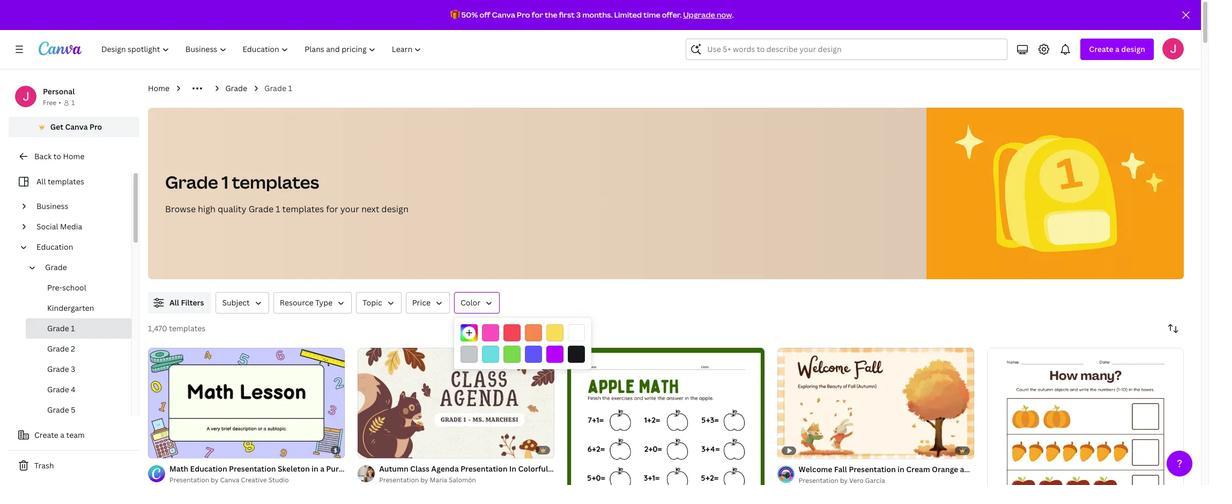 Task type: describe. For each thing, give the bounding box(es) containing it.
0 horizontal spatial grade 1
[[47, 324, 75, 334]]

grade 3 link
[[26, 359, 131, 380]]

•
[[59, 98, 61, 107]]

Sort by button
[[1163, 318, 1185, 340]]

trash
[[34, 461, 54, 471]]

vero
[[850, 476, 864, 485]]

50%
[[462, 10, 478, 20]]

grade inside button
[[45, 262, 67, 273]]

0 horizontal spatial 3
[[71, 364, 75, 375]]

🎁
[[450, 10, 460, 20]]

all templates link
[[15, 172, 125, 192]]

pre-school link
[[26, 278, 131, 298]]

#fe884c image
[[525, 325, 542, 342]]

next
[[362, 203, 380, 215]]

create a design button
[[1081, 39, 1155, 60]]

months.
[[583, 10, 613, 20]]

grade 2
[[47, 344, 75, 354]]

of for autumn class agenda presentation in colorful playful style
[[370, 446, 378, 454]]

create a design
[[1090, 44, 1146, 54]]

math education presentation skeleton in a purple white black lined style image
[[148, 348, 345, 459]]

0 vertical spatial home
[[148, 83, 170, 93]]

a for team
[[60, 430, 64, 441]]

brown
[[976, 464, 1000, 475]]

of for math education presentation skeleton in a purple white black lined style
[[160, 446, 168, 454]]

white
[[352, 464, 374, 474]]

create a team button
[[9, 425, 140, 446]]

social
[[36, 222, 58, 232]]

grade 3
[[47, 364, 75, 375]]

templates up the browse high quality grade 1 templates for your next design
[[232, 171, 319, 194]]

grade inside "link"
[[47, 344, 69, 354]]

type
[[315, 298, 333, 308]]

price
[[412, 298, 431, 308]]

time
[[644, 10, 661, 20]]

#55dbe0 image
[[482, 346, 500, 363]]

presentation down autumn
[[379, 476, 419, 485]]

media
[[60, 222, 82, 232]]

all filters
[[170, 298, 204, 308]]

get canva pro button
[[9, 117, 140, 137]]

hand
[[1002, 464, 1021, 475]]

1,470
[[148, 324, 167, 334]]

first
[[559, 10, 575, 20]]

grade 5 link
[[26, 400, 131, 421]]

templates down all filters
[[169, 324, 206, 334]]

0 vertical spatial grade 1
[[265, 83, 292, 93]]

cream
[[907, 464, 931, 475]]

off
[[480, 10, 491, 20]]

class
[[411, 464, 430, 474]]

presentation by vero garcía link
[[799, 476, 975, 486]]

pre-
[[47, 283, 62, 293]]

price button
[[406, 292, 450, 314]]

2 horizontal spatial canva
[[492, 10, 516, 20]]

home link
[[148, 83, 170, 94]]

design inside 'dropdown button'
[[1122, 44, 1146, 54]]

presentation down welcome
[[799, 476, 839, 485]]

green fun apple math worksheet image
[[568, 348, 765, 486]]

1,470 templates
[[148, 324, 206, 334]]

kindergarten link
[[26, 298, 131, 319]]

playful
[[550, 464, 576, 474]]

2
[[71, 344, 75, 354]]

grade 1 templates
[[165, 171, 319, 194]]

to
[[53, 151, 61, 161]]

free •
[[43, 98, 61, 107]]

#fd5152 image
[[504, 325, 521, 342]]

your
[[341, 203, 359, 215]]

a inside the 'math education presentation skeleton in a purple white black lined style presentation by canva creative studio'
[[320, 464, 325, 474]]

lined
[[397, 464, 417, 474]]

and
[[961, 464, 975, 475]]

subject
[[222, 298, 250, 308]]

studio
[[269, 476, 289, 485]]

create for create a team
[[34, 430, 58, 441]]

personal
[[43, 86, 75, 97]]

by for math
[[211, 476, 219, 485]]

now
[[717, 10, 732, 20]]

by for welcome
[[841, 476, 848, 485]]

create a team
[[34, 430, 85, 441]]

garcía
[[866, 476, 886, 485]]

top level navigation element
[[94, 39, 431, 60]]

grade 5
[[47, 405, 75, 415]]

browse
[[165, 203, 196, 215]]

presentation up presentation by maria salomón link
[[461, 464, 508, 474]]

subject button
[[216, 292, 269, 314]]

14 for autumn
[[380, 446, 387, 454]]

get
[[50, 122, 63, 132]]

the
[[545, 10, 558, 20]]

color
[[461, 298, 481, 308]]

templates down back to home
[[48, 177, 84, 187]]

social media
[[36, 222, 82, 232]]

create for create a design
[[1090, 44, 1114, 54]]

autumn counting worksheet in brown and orange illustrative style image
[[988, 348, 1185, 486]]

pro inside get canva pro button
[[90, 122, 102, 132]]

colorful
[[519, 464, 548, 474]]

high
[[198, 203, 216, 215]]

4
[[71, 385, 76, 395]]

browse high quality grade 1 templates for your next design
[[165, 203, 409, 215]]

autumn class agenda presentation in colorful playful style link
[[379, 463, 596, 475]]

black
[[375, 464, 395, 474]]

canva inside the 'math education presentation skeleton in a purple white black lined style presentation by canva creative studio'
[[220, 476, 239, 485]]

education link
[[32, 237, 125, 258]]

autumn
[[379, 464, 409, 474]]



Task type: vqa. For each thing, say whether or not it's contained in the screenshot.
See
no



Task type: locate. For each thing, give the bounding box(es) containing it.
limited
[[615, 10, 642, 20]]

style right playful
[[578, 464, 596, 474]]

welcome fall presentation in cream orange and brown hand drawn style presentation by vero garcía
[[799, 464, 1067, 485]]

0 vertical spatial pro
[[517, 10, 530, 20]]

all
[[36, 177, 46, 187], [170, 298, 179, 308]]

🎁 50% off canva pro for the first 3 months. limited time offer. upgrade now .
[[450, 10, 734, 20]]

math
[[170, 464, 188, 474]]

#4a66fb image
[[525, 346, 542, 363], [525, 346, 542, 363]]

a inside 'dropdown button'
[[1116, 44, 1120, 54]]

quality
[[218, 203, 247, 215]]

a
[[1116, 44, 1120, 54], [60, 430, 64, 441], [320, 464, 325, 474]]

1 horizontal spatial create
[[1090, 44, 1114, 54]]

1 vertical spatial 3
[[71, 364, 75, 375]]

color button
[[454, 292, 500, 314]]

0 horizontal spatial 1 of 14
[[156, 446, 177, 454]]

by down class
[[421, 476, 429, 485]]

14
[[170, 446, 177, 454], [380, 446, 387, 454]]

0 horizontal spatial of
[[160, 446, 168, 454]]

in left cream
[[898, 464, 905, 475]]

2 of from the left
[[370, 446, 378, 454]]

#fed958 image
[[547, 325, 564, 342], [547, 325, 564, 342]]

1 vertical spatial pro
[[90, 122, 102, 132]]

all for all templates
[[36, 177, 46, 187]]

by left creative
[[211, 476, 219, 485]]

resource
[[280, 298, 314, 308]]

2 horizontal spatial style
[[1049, 464, 1067, 475]]

topic
[[363, 298, 382, 308]]

for left your
[[326, 203, 338, 215]]

0 vertical spatial canva
[[492, 10, 516, 20]]

2 14 from the left
[[380, 446, 387, 454]]

presentation by canva creative studio link
[[170, 475, 345, 486]]

2 vertical spatial a
[[320, 464, 325, 474]]

0 horizontal spatial 14
[[170, 446, 177, 454]]

2 horizontal spatial a
[[1116, 44, 1120, 54]]

a inside button
[[60, 430, 64, 441]]

math education presentation skeleton in a purple white black lined style presentation by canva creative studio
[[170, 464, 438, 485]]

grade 4 link
[[26, 380, 131, 400]]

all filters button
[[148, 292, 212, 314]]

drawn
[[1023, 464, 1047, 475]]

filters
[[181, 298, 204, 308]]

grade 4
[[47, 385, 76, 395]]

pro left "the"
[[517, 10, 530, 20]]

1 vertical spatial canva
[[65, 122, 88, 132]]

$
[[334, 447, 338, 454]]

back
[[34, 151, 52, 161]]

offer.
[[662, 10, 682, 20]]

for left "the"
[[532, 10, 544, 20]]

1 horizontal spatial design
[[1122, 44, 1146, 54]]

all down the back
[[36, 177, 46, 187]]

1 horizontal spatial a
[[320, 464, 325, 474]]

1 of 14 link for agenda
[[358, 348, 555, 459]]

0 horizontal spatial create
[[34, 430, 58, 441]]

1 vertical spatial home
[[63, 151, 85, 161]]

1 vertical spatial create
[[34, 430, 58, 441]]

#15181b image
[[568, 346, 585, 363], [568, 346, 585, 363]]

1 14 from the left
[[170, 446, 177, 454]]

1 horizontal spatial style
[[578, 464, 596, 474]]

1 horizontal spatial 1 of 14 link
[[358, 348, 555, 459]]

by inside autumn class agenda presentation in colorful playful style presentation by maria salomón
[[421, 476, 429, 485]]

presentation
[[229, 464, 276, 474], [461, 464, 508, 474], [849, 464, 896, 475], [170, 476, 209, 485], [379, 476, 419, 485], [799, 476, 839, 485]]

0 horizontal spatial pro
[[90, 122, 102, 132]]

style for math education presentation skeleton in a purple white black lined style
[[419, 464, 438, 474]]

#55dbe0 image
[[482, 346, 500, 363]]

0 vertical spatial all
[[36, 177, 46, 187]]

1 vertical spatial design
[[382, 203, 409, 215]]

trash link
[[9, 456, 140, 477]]

grade 1 up grade 2
[[47, 324, 75, 334]]

1 of from the left
[[160, 446, 168, 454]]

1 horizontal spatial for
[[532, 10, 544, 20]]

style
[[419, 464, 438, 474], [578, 464, 596, 474], [1049, 464, 1067, 475]]

#ffffff image
[[568, 325, 585, 342], [568, 325, 585, 342]]

design left james peterson icon
[[1122, 44, 1146, 54]]

autumn class agenda presentation in colorful playful style presentation by maria salomón
[[379, 464, 596, 485]]

1 of 14 for math
[[156, 446, 177, 454]]

upgrade
[[684, 10, 716, 20]]

presentation up creative
[[229, 464, 276, 474]]

1 horizontal spatial all
[[170, 298, 179, 308]]

#fe884c image
[[525, 325, 542, 342]]

None search field
[[686, 39, 1008, 60]]

by inside welcome fall presentation in cream orange and brown hand drawn style presentation by vero garcía
[[841, 476, 848, 485]]

topic button
[[356, 292, 402, 314]]

fall
[[835, 464, 848, 475]]

0 horizontal spatial canva
[[65, 122, 88, 132]]

1 horizontal spatial of
[[370, 446, 378, 454]]

0 vertical spatial for
[[532, 10, 544, 20]]

0 vertical spatial education
[[36, 242, 73, 252]]

0 horizontal spatial 1 of 14 link
[[148, 348, 345, 459]]

0 horizontal spatial by
[[211, 476, 219, 485]]

1 horizontal spatial 14
[[380, 446, 387, 454]]

by down "fall"
[[841, 476, 848, 485]]

14 up black
[[380, 446, 387, 454]]

canva left creative
[[220, 476, 239, 485]]

create inside 'dropdown button'
[[1090, 44, 1114, 54]]

#74d353 image
[[504, 346, 521, 363], [504, 346, 521, 363]]

create inside button
[[34, 430, 58, 441]]

0 horizontal spatial for
[[326, 203, 338, 215]]

free
[[43, 98, 56, 107]]

salomón
[[449, 476, 476, 485]]

style up "maria"
[[419, 464, 438, 474]]

canva right get
[[65, 122, 88, 132]]

creative
[[241, 476, 267, 485]]

style right drawn
[[1049, 464, 1067, 475]]

1 of 14 link
[[148, 348, 345, 459], [358, 348, 555, 459]]

welcome
[[799, 464, 833, 475]]

1 vertical spatial all
[[170, 298, 179, 308]]

0 horizontal spatial a
[[60, 430, 64, 441]]

add a new color image
[[461, 325, 478, 342], [461, 325, 478, 342]]

1 of 14 up black
[[365, 446, 387, 454]]

3 up 4
[[71, 364, 75, 375]]

for
[[532, 10, 544, 20], [326, 203, 338, 215]]

a for design
[[1116, 44, 1120, 54]]

#fd5152 image
[[504, 325, 521, 342]]

1 horizontal spatial education
[[190, 464, 227, 474]]

upgrade now button
[[684, 10, 732, 20]]

presentation down the math
[[170, 476, 209, 485]]

0 horizontal spatial all
[[36, 177, 46, 187]]

1 of 14 for autumn
[[365, 446, 387, 454]]

by inside the 'math education presentation skeleton in a purple white black lined style presentation by canva creative studio'
[[211, 476, 219, 485]]

#c1c6cb image
[[461, 346, 478, 363], [461, 346, 478, 363]]

0 horizontal spatial in
[[312, 464, 319, 474]]

1 horizontal spatial grade 1
[[265, 83, 292, 93]]

style for welcome fall presentation in cream orange and brown hand drawn style
[[1049, 464, 1067, 475]]

canva right off
[[492, 10, 516, 20]]

of
[[160, 446, 168, 454], [370, 446, 378, 454]]

grade 2 link
[[26, 339, 131, 359]]

1 vertical spatial grade 1
[[47, 324, 75, 334]]

1 horizontal spatial 3
[[577, 10, 581, 20]]

1 horizontal spatial canva
[[220, 476, 239, 485]]

0 vertical spatial create
[[1090, 44, 1114, 54]]

1 horizontal spatial pro
[[517, 10, 530, 20]]

back to home
[[34, 151, 85, 161]]

in inside the 'math education presentation skeleton in a purple white black lined style presentation by canva creative studio'
[[312, 464, 319, 474]]

skeleton
[[278, 464, 310, 474]]

1 horizontal spatial in
[[898, 464, 905, 475]]

maria
[[430, 476, 447, 485]]

education down the social media
[[36, 242, 73, 252]]

all inside button
[[170, 298, 179, 308]]

0 horizontal spatial home
[[63, 151, 85, 161]]

canva inside get canva pro button
[[65, 122, 88, 132]]

templates left your
[[283, 203, 324, 215]]

5
[[71, 405, 75, 415]]

.
[[732, 10, 734, 20]]

2 vertical spatial canva
[[220, 476, 239, 485]]

education right the math
[[190, 464, 227, 474]]

resource type button
[[274, 292, 352, 314]]

0 horizontal spatial design
[[382, 203, 409, 215]]

0 horizontal spatial education
[[36, 242, 73, 252]]

create
[[1090, 44, 1114, 54], [34, 430, 58, 441]]

0 vertical spatial design
[[1122, 44, 1146, 54]]

1 vertical spatial education
[[190, 464, 227, 474]]

3 right first
[[577, 10, 581, 20]]

by
[[211, 476, 219, 485], [421, 476, 429, 485], [841, 476, 848, 485]]

back to home link
[[9, 146, 140, 167]]

kindergarten
[[47, 303, 94, 313]]

agenda
[[432, 464, 459, 474]]

1 1 of 14 link from the left
[[148, 348, 345, 459]]

all for all filters
[[170, 298, 179, 308]]

14 for math
[[170, 446, 177, 454]]

pro up the back to home link
[[90, 122, 102, 132]]

orange
[[933, 464, 959, 475]]

#fd5ebb image
[[482, 325, 500, 342], [482, 325, 500, 342]]

2 1 of 14 from the left
[[365, 446, 387, 454]]

math education presentation skeleton in a purple white black lined style link
[[170, 463, 438, 475]]

team
[[66, 430, 85, 441]]

14 up the math
[[170, 446, 177, 454]]

Search search field
[[708, 39, 1001, 60]]

1 of 14 link for presentation
[[148, 348, 345, 459]]

design right next
[[382, 203, 409, 215]]

in inside welcome fall presentation in cream orange and brown hand drawn style presentation by vero garcía
[[898, 464, 905, 475]]

welcome fall presentation in cream orange and brown hand drawn style link
[[799, 464, 1067, 476]]

1 vertical spatial for
[[326, 203, 338, 215]]

templates
[[232, 171, 319, 194], [48, 177, 84, 187], [283, 203, 324, 215], [169, 324, 206, 334]]

1 horizontal spatial home
[[148, 83, 170, 93]]

home
[[148, 83, 170, 93], [63, 151, 85, 161]]

0 vertical spatial a
[[1116, 44, 1120, 54]]

0 horizontal spatial style
[[419, 464, 438, 474]]

style inside the 'math education presentation skeleton in a purple white black lined style presentation by canva creative studio'
[[419, 464, 438, 474]]

education inside the 'math education presentation skeleton in a purple white black lined style presentation by canva creative studio'
[[190, 464, 227, 474]]

purple
[[326, 464, 351, 474]]

pro
[[517, 10, 530, 20], [90, 122, 102, 132]]

autumn class agenda presentation in colorful playful style image
[[358, 348, 555, 459]]

all templates
[[36, 177, 84, 187]]

in
[[312, 464, 319, 474], [898, 464, 905, 475]]

style inside welcome fall presentation in cream orange and brown hand drawn style presentation by vero garcía
[[1049, 464, 1067, 475]]

business link
[[32, 196, 125, 217]]

in right 'skeleton'
[[312, 464, 319, 474]]

3
[[577, 10, 581, 20], [71, 364, 75, 375]]

in
[[510, 464, 517, 474]]

grade 1 down top level navigation element in the left of the page
[[265, 83, 292, 93]]

1 horizontal spatial 1 of 14
[[365, 446, 387, 454]]

all left filters
[[170, 298, 179, 308]]

school
[[62, 283, 86, 293]]

education
[[36, 242, 73, 252], [190, 464, 227, 474]]

1 1 of 14 from the left
[[156, 446, 177, 454]]

1 of 14 up the math
[[156, 446, 177, 454]]

business
[[36, 201, 68, 211]]

1 horizontal spatial by
[[421, 476, 429, 485]]

#b612fb image
[[547, 346, 564, 363], [547, 346, 564, 363]]

0 vertical spatial 3
[[577, 10, 581, 20]]

social media link
[[32, 217, 125, 237]]

pre-school
[[47, 283, 86, 293]]

2 horizontal spatial by
[[841, 476, 848, 485]]

james peterson image
[[1163, 38, 1185, 60]]

1 vertical spatial a
[[60, 430, 64, 441]]

style inside autumn class agenda presentation in colorful playful style presentation by maria salomón
[[578, 464, 596, 474]]

presentation up garcía
[[849, 464, 896, 475]]

2 1 of 14 link from the left
[[358, 348, 555, 459]]



